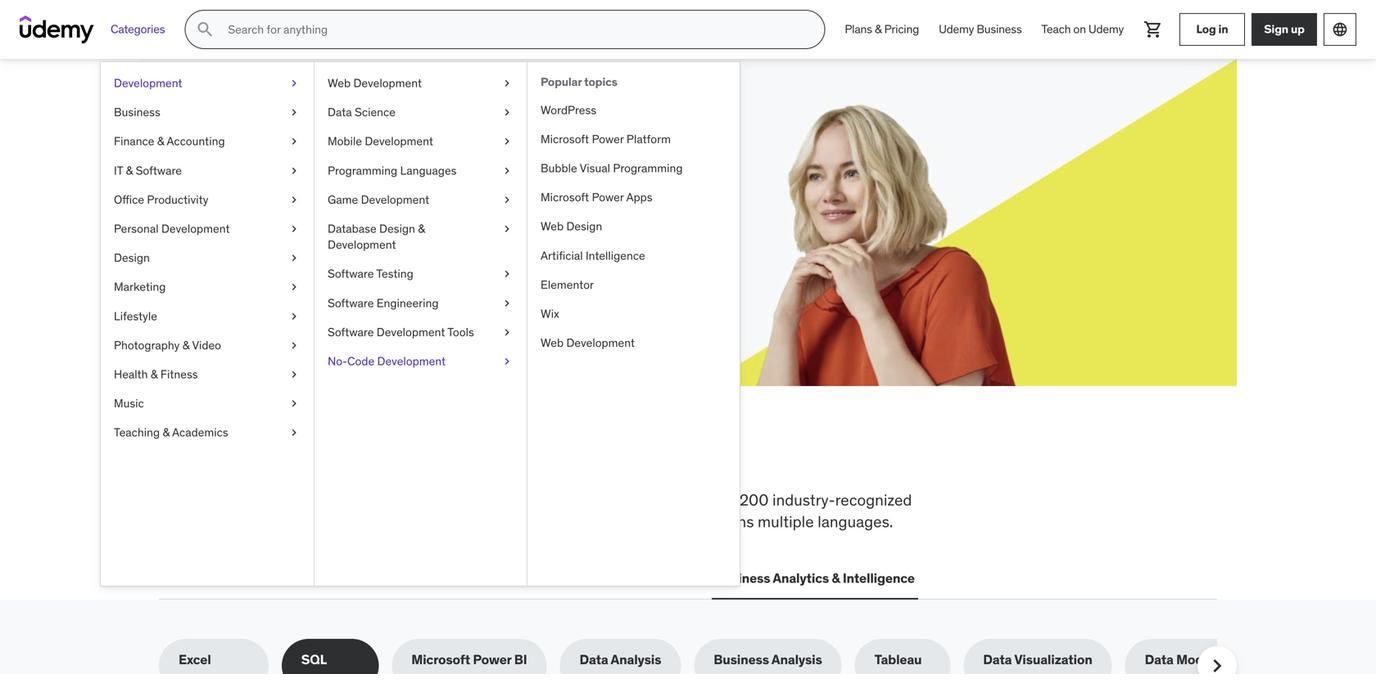 Task type: describe. For each thing, give the bounding box(es) containing it.
finance & accounting link
[[101, 127, 314, 156]]

to
[[389, 491, 403, 510]]

development up programming languages
[[365, 134, 433, 149]]

lifestyle link
[[101, 302, 314, 331]]

programming inside bubble visual programming link
[[613, 161, 683, 176]]

covering
[[159, 491, 221, 510]]

spans
[[713, 512, 754, 532]]

data visualization
[[983, 652, 1092, 669]]

sign up link
[[1252, 13, 1317, 46]]

development
[[588, 512, 679, 532]]

xsmall image for data science
[[500, 105, 514, 121]]

business link
[[101, 98, 314, 127]]

1 vertical spatial in
[[516, 437, 548, 479]]

Search for anything text field
[[225, 16, 805, 43]]

elementor link
[[527, 271, 740, 300]]

web for 'web development' link to the right
[[541, 336, 564, 351]]

intelligence inside 'button'
[[843, 571, 915, 587]]

languages.
[[818, 512, 893, 532]]

pricing
[[884, 22, 919, 37]]

through
[[261, 189, 307, 206]]

our
[[257, 512, 280, 532]]

web development for web development button
[[162, 571, 274, 587]]

& inside 'button'
[[832, 571, 840, 587]]

programming languages
[[328, 163, 457, 178]]

business analytics & intelligence
[[715, 571, 915, 587]]

choose a language image
[[1332, 21, 1348, 38]]

game
[[328, 192, 358, 207]]

health
[[114, 367, 148, 382]]

future
[[403, 130, 484, 164]]

personal development
[[114, 222, 230, 236]]

web design link
[[527, 212, 740, 241]]

apps
[[626, 190, 652, 205]]

software testing link
[[315, 260, 527, 289]]

including
[[523, 491, 586, 510]]

communication button
[[595, 560, 698, 599]]

fitness
[[160, 367, 198, 382]]

xsmall image for office productivity
[[288, 192, 301, 208]]

xsmall image for music
[[288, 396, 301, 412]]

categories button
[[101, 10, 175, 49]]

software for software development tools
[[328, 325, 374, 340]]

personal
[[114, 222, 159, 236]]

1 horizontal spatial in
[[1218, 22, 1228, 37]]

engineering
[[377, 296, 439, 311]]

next image
[[1204, 654, 1230, 675]]

popular topics
[[541, 75, 617, 89]]

science for data science button
[[530, 571, 578, 587]]

topics,
[[473, 491, 519, 510]]

power for apps
[[592, 190, 624, 205]]

200
[[740, 491, 769, 510]]

1 vertical spatial your
[[265, 171, 290, 188]]

teaching & academics
[[114, 426, 228, 440]]

web development button
[[159, 560, 278, 599]]

game development link
[[315, 185, 527, 215]]

xsmall image for database design & development
[[500, 221, 514, 237]]

& for accounting
[[157, 134, 164, 149]]

udemy business
[[939, 22, 1022, 37]]

log in
[[1196, 22, 1228, 37]]

xsmall image for teaching & academics
[[288, 425, 301, 441]]

xsmall image for game development
[[500, 192, 514, 208]]

submit search image
[[195, 20, 215, 39]]

platform
[[627, 132, 671, 147]]

photography
[[114, 338, 180, 353]]

topics
[[584, 75, 617, 89]]

software testing
[[328, 267, 413, 281]]

bubble
[[541, 161, 577, 176]]

software up office productivity on the left of the page
[[136, 163, 182, 178]]

development down office productivity link
[[161, 222, 230, 236]]

xsmall image for design
[[288, 250, 301, 266]]

analytics
[[773, 571, 829, 587]]

development down engineering
[[377, 325, 445, 340]]

microsoft power platform
[[541, 132, 671, 147]]

well-
[[404, 512, 438, 532]]

xsmall image for personal development
[[288, 221, 301, 237]]

no-code development element
[[527, 62, 740, 586]]

design for web
[[566, 219, 602, 234]]

shopping cart with 0 items image
[[1143, 20, 1163, 39]]

data science button
[[495, 560, 582, 599]]

skills for your future expand your potential with a course. starting at just $12.99 through dec 15.
[[218, 130, 519, 206]]

software development tools
[[328, 325, 474, 340]]

teach
[[1041, 22, 1071, 37]]

communication
[[598, 571, 695, 587]]

software for software testing
[[328, 267, 374, 281]]

development inside button
[[193, 571, 274, 587]]

udemy image
[[20, 16, 94, 43]]

development down course.
[[361, 192, 429, 207]]

xsmall image for web development
[[500, 75, 514, 91]]

finance & accounting
[[114, 134, 225, 149]]

web for the topmost 'web development' link
[[328, 76, 351, 91]]

sign
[[1264, 22, 1288, 37]]

leadership button
[[408, 560, 482, 599]]

xsmall image for mobile development
[[500, 134, 514, 150]]

no-
[[328, 354, 347, 369]]

xsmall image for programming languages
[[500, 163, 514, 179]]

bubble visual programming link
[[527, 154, 740, 183]]

multiple
[[758, 512, 814, 532]]

microsoft for microsoft power apps
[[541, 190, 589, 205]]

xsmall image for development
[[288, 75, 301, 91]]

xsmall image for software engineering
[[500, 295, 514, 312]]

up
[[1291, 22, 1305, 37]]

development up data science link
[[353, 76, 422, 91]]

office
[[114, 192, 144, 207]]

microsoft for microsoft power bi
[[411, 652, 470, 669]]

xsmall image for health & fitness
[[288, 367, 301, 383]]

prep
[[590, 491, 622, 510]]

plans & pricing
[[845, 22, 919, 37]]

covering critical workplace skills to technical topics, including prep content for over 200 industry-recognized certifications, our catalog supports well-rounded professional development and spans multiple languages.
[[159, 491, 912, 532]]

log in link
[[1179, 13, 1245, 46]]

web design
[[541, 219, 602, 234]]

microsoft power platform link
[[527, 125, 740, 154]]

& for pricing
[[875, 22, 882, 37]]

visualization
[[1014, 652, 1092, 669]]

microsoft power apps link
[[527, 183, 740, 212]]

industry-
[[772, 491, 835, 510]]

business for business
[[114, 105, 160, 120]]

supports
[[339, 512, 400, 532]]

it & software link
[[101, 156, 314, 185]]

1 horizontal spatial your
[[339, 130, 399, 164]]

xsmall image for photography & video
[[288, 338, 301, 354]]

programming inside 'link'
[[328, 163, 397, 178]]

over
[[706, 491, 736, 510]]

web development for the topmost 'web development' link
[[328, 76, 422, 91]]

lifestyle
[[114, 309, 157, 324]]

professional
[[500, 512, 585, 532]]



Task type: vqa. For each thing, say whether or not it's contained in the screenshot.
xsmall image corresponding to Office Productivity
yes



Task type: locate. For each thing, give the bounding box(es) containing it.
xsmall image for no-code development
[[500, 354, 514, 370]]

1 horizontal spatial design
[[379, 222, 415, 236]]

web development inside button
[[162, 571, 274, 587]]

no-code development
[[328, 354, 446, 369]]

database
[[328, 222, 377, 236]]

skills up the supports
[[351, 491, 385, 510]]

udemy right on
[[1088, 22, 1124, 37]]

xsmall image for software testing
[[500, 266, 514, 282]]

analysis for business analysis
[[772, 652, 822, 669]]

1 analysis from the left
[[611, 652, 661, 669]]

design link
[[101, 244, 314, 273]]

0 vertical spatial skills
[[271, 437, 360, 479]]

topic filters element
[[159, 640, 1253, 675]]

programming down platform at the top left
[[613, 161, 683, 176]]

critical
[[225, 491, 272, 510]]

microsoft inside topic filters element
[[411, 652, 470, 669]]

xsmall image inside the music link
[[288, 396, 301, 412]]

web development
[[328, 76, 422, 91], [541, 336, 635, 351], [162, 571, 274, 587]]

it for it certifications
[[294, 571, 305, 587]]

web
[[328, 76, 351, 91], [541, 219, 564, 234], [541, 336, 564, 351], [162, 571, 190, 587]]

skills inside covering critical workplace skills to technical topics, including prep content for over 200 industry-recognized certifications, our catalog supports well-rounded professional development and spans multiple languages.
[[351, 491, 385, 510]]

0 vertical spatial data science
[[328, 105, 396, 120]]

bi
[[514, 652, 527, 669]]

xsmall image inside data science link
[[500, 105, 514, 121]]

science inside button
[[530, 571, 578, 587]]

a
[[376, 171, 383, 188]]

xsmall image inside finance & accounting link
[[288, 134, 301, 150]]

business inside topic filters element
[[714, 652, 769, 669]]

tableau
[[875, 652, 922, 669]]

it inside button
[[294, 571, 305, 587]]

0 vertical spatial your
[[339, 130, 399, 164]]

data science up mobile
[[328, 105, 396, 120]]

in up including
[[516, 437, 548, 479]]

data science for data science button
[[498, 571, 578, 587]]

elementor
[[541, 278, 594, 292]]

all the skills you need in one place
[[159, 437, 704, 479]]

it up office
[[114, 163, 123, 178]]

xsmall image inside no-code development link
[[500, 354, 514, 370]]

1 vertical spatial web development link
[[527, 329, 740, 358]]

in
[[1218, 22, 1228, 37], [516, 437, 548, 479]]

business for business analytics & intelligence
[[715, 571, 770, 587]]

development inside database design & development
[[328, 238, 396, 252]]

data science for data science link
[[328, 105, 396, 120]]

data up mobile
[[328, 105, 352, 120]]

& down game development link
[[418, 222, 425, 236]]

just
[[497, 171, 519, 188]]

xsmall image inside software development tools link
[[500, 325, 514, 341]]

design up "artificial intelligence"
[[566, 219, 602, 234]]

web development down certifications,
[[162, 571, 274, 587]]

web development down wix
[[541, 336, 635, 351]]

mobile
[[328, 134, 362, 149]]

popular
[[541, 75, 582, 89]]

& right teaching
[[163, 426, 170, 440]]

teach on udemy link
[[1032, 10, 1134, 49]]

power inside topic filters element
[[473, 652, 511, 669]]

it certifications
[[294, 571, 391, 587]]

1 horizontal spatial for
[[683, 491, 702, 510]]

0 horizontal spatial design
[[114, 251, 150, 265]]

2 udemy from the left
[[1088, 22, 1124, 37]]

15.
[[336, 189, 352, 206]]

udemy right pricing
[[939, 22, 974, 37]]

0 vertical spatial intelligence
[[586, 248, 645, 263]]

0 horizontal spatial science
[[355, 105, 396, 120]]

xsmall image inside the teaching & academics link
[[288, 425, 301, 441]]

0 horizontal spatial web development
[[162, 571, 274, 587]]

intelligence down languages.
[[843, 571, 915, 587]]

0 vertical spatial web development
[[328, 76, 422, 91]]

& right plans
[[875, 22, 882, 37]]

science up mobile development
[[355, 105, 396, 120]]

1 vertical spatial it
[[294, 571, 305, 587]]

bubble visual programming
[[541, 161, 683, 176]]

data science down professional at the bottom of the page
[[498, 571, 578, 587]]

xsmall image for software development tools
[[500, 325, 514, 341]]

skills
[[218, 130, 291, 164]]

xsmall image inside the it & software link
[[288, 163, 301, 179]]

web down wix
[[541, 336, 564, 351]]

dec
[[310, 189, 333, 206]]

excel
[[179, 652, 211, 669]]

power down bubble visual programming at the left top of page
[[592, 190, 624, 205]]

xsmall image inside business link
[[288, 105, 301, 121]]

1 horizontal spatial udemy
[[1088, 22, 1124, 37]]

power
[[592, 132, 624, 147], [592, 190, 624, 205], [473, 652, 511, 669]]

web up artificial
[[541, 219, 564, 234]]

2 horizontal spatial design
[[566, 219, 602, 234]]

1 horizontal spatial web development link
[[527, 329, 740, 358]]

xsmall image inside lifestyle link
[[288, 309, 301, 325]]

teaching
[[114, 426, 160, 440]]

web development link up mobile development link
[[315, 69, 527, 98]]

2 horizontal spatial web development
[[541, 336, 635, 351]]

data modeling
[[1145, 652, 1234, 669]]

academics
[[172, 426, 228, 440]]

xsmall image inside mobile development link
[[500, 134, 514, 150]]

web development inside no-code development element
[[541, 336, 635, 351]]

power for bi
[[473, 652, 511, 669]]

development down software development tools link
[[377, 354, 446, 369]]

the
[[213, 437, 265, 479]]

categories
[[111, 22, 165, 37]]

0 vertical spatial it
[[114, 163, 123, 178]]

data left modeling
[[1145, 652, 1174, 669]]

business analysis
[[714, 652, 822, 669]]

artificial intelligence link
[[527, 241, 740, 271]]

microsoft down wordpress
[[541, 132, 589, 147]]

xsmall image inside photography & video link
[[288, 338, 301, 354]]

1 vertical spatial science
[[530, 571, 578, 587]]

power up bubble visual programming at the left top of page
[[592, 132, 624, 147]]

development down wix link in the top of the page
[[566, 336, 635, 351]]

0 horizontal spatial analysis
[[611, 652, 661, 669]]

xsmall image inside game development link
[[500, 192, 514, 208]]

data inside button
[[498, 571, 527, 587]]

music
[[114, 396, 144, 411]]

1 vertical spatial microsoft
[[541, 190, 589, 205]]

& for academics
[[163, 426, 170, 440]]

& right health
[[151, 367, 158, 382]]

data science inside button
[[498, 571, 578, 587]]

recognized
[[835, 491, 912, 510]]

wix link
[[527, 300, 740, 329]]

business inside 'button'
[[715, 571, 770, 587]]

content
[[626, 491, 680, 510]]

0 horizontal spatial data science
[[328, 105, 396, 120]]

2 vertical spatial microsoft
[[411, 652, 470, 669]]

0 horizontal spatial intelligence
[[586, 248, 645, 263]]

languages
[[400, 163, 457, 178]]

design down game development
[[379, 222, 415, 236]]

xsmall image for marketing
[[288, 279, 301, 295]]

workplace
[[275, 491, 347, 510]]

microsoft power bi
[[411, 652, 527, 669]]

your up with
[[339, 130, 399, 164]]

& right finance
[[157, 134, 164, 149]]

web inside button
[[162, 571, 190, 587]]

intelligence
[[586, 248, 645, 263], [843, 571, 915, 587]]

microsoft for microsoft power platform
[[541, 132, 589, 147]]

1 vertical spatial skills
[[351, 491, 385, 510]]

udemy business link
[[929, 10, 1032, 49]]

data down professional at the bottom of the page
[[498, 571, 527, 587]]

xsmall image inside software testing link
[[500, 266, 514, 282]]

1 horizontal spatial it
[[294, 571, 305, 587]]

2 analysis from the left
[[772, 652, 822, 669]]

xsmall image inside design link
[[288, 250, 301, 266]]

for up potential
[[296, 130, 334, 164]]

1 vertical spatial for
[[683, 491, 702, 510]]

2 vertical spatial power
[[473, 652, 511, 669]]

1 horizontal spatial science
[[530, 571, 578, 587]]

1 horizontal spatial intelligence
[[843, 571, 915, 587]]

place
[[619, 437, 704, 479]]

for up and
[[683, 491, 702, 510]]

xsmall image
[[500, 134, 514, 150], [288, 163, 301, 179], [288, 192, 301, 208], [500, 192, 514, 208], [500, 325, 514, 341], [500, 354, 514, 370], [288, 367, 301, 383], [288, 396, 301, 412]]

expand
[[218, 171, 262, 188]]

0 horizontal spatial it
[[114, 163, 123, 178]]

office productivity link
[[101, 185, 314, 215]]

web for web development button
[[162, 571, 190, 587]]

science
[[355, 105, 396, 120], [530, 571, 578, 587]]

design inside no-code development element
[[566, 219, 602, 234]]

0 horizontal spatial programming
[[328, 163, 397, 178]]

software
[[136, 163, 182, 178], [328, 267, 374, 281], [328, 296, 374, 311], [328, 325, 374, 340]]

artificial intelligence
[[541, 248, 645, 263]]

web up mobile
[[328, 76, 351, 91]]

1 horizontal spatial data science
[[498, 571, 578, 587]]

web for the web design link
[[541, 219, 564, 234]]

1 vertical spatial power
[[592, 190, 624, 205]]

& up office
[[126, 163, 133, 178]]

design for database
[[379, 222, 415, 236]]

& inside "link"
[[151, 367, 158, 382]]

& for software
[[126, 163, 133, 178]]

1 vertical spatial data science
[[498, 571, 578, 587]]

software up code
[[328, 325, 374, 340]]

data science link
[[315, 98, 527, 127]]

with
[[348, 171, 373, 188]]

database design & development
[[328, 222, 425, 252]]

teach on udemy
[[1041, 22, 1124, 37]]

0 vertical spatial science
[[355, 105, 396, 120]]

in right the log
[[1218, 22, 1228, 37]]

it
[[114, 163, 123, 178], [294, 571, 305, 587]]

$12.99
[[218, 189, 258, 206]]

xsmall image inside database design & development "link"
[[500, 221, 514, 237]]

& left video
[[182, 338, 190, 353]]

0 vertical spatial microsoft
[[541, 132, 589, 147]]

code
[[347, 354, 374, 369]]

intelligence inside no-code development element
[[586, 248, 645, 263]]

xsmall image for it & software
[[288, 163, 301, 179]]

mobile development
[[328, 134, 433, 149]]

design inside database design & development
[[379, 222, 415, 236]]

xsmall image for business
[[288, 105, 301, 121]]

0 horizontal spatial udemy
[[939, 22, 974, 37]]

xsmall image inside the development link
[[288, 75, 301, 91]]

2 vertical spatial web development
[[162, 571, 274, 587]]

one
[[554, 437, 612, 479]]

mobile development link
[[315, 127, 527, 156]]

development down categories dropdown button
[[114, 76, 182, 91]]

design down personal
[[114, 251, 150, 265]]

& right analytics
[[832, 571, 840, 587]]

skills up workplace on the bottom of the page
[[271, 437, 360, 479]]

office productivity
[[114, 192, 208, 207]]

1 horizontal spatial web development
[[328, 76, 422, 91]]

xsmall image inside 'personal development' link
[[288, 221, 301, 237]]

web down certifications,
[[162, 571, 190, 587]]

business
[[977, 22, 1022, 37], [114, 105, 160, 120], [715, 571, 770, 587], [714, 652, 769, 669]]

0 horizontal spatial in
[[516, 437, 548, 479]]

intelligence down the web design link
[[586, 248, 645, 263]]

photography & video link
[[101, 331, 314, 360]]

all
[[159, 437, 207, 479]]

xsmall image
[[288, 75, 301, 91], [500, 75, 514, 91], [288, 105, 301, 121], [500, 105, 514, 121], [288, 134, 301, 150], [500, 163, 514, 179], [288, 221, 301, 237], [500, 221, 514, 237], [288, 250, 301, 266], [500, 266, 514, 282], [288, 279, 301, 295], [500, 295, 514, 312], [288, 309, 301, 325], [288, 338, 301, 354], [288, 425, 301, 441]]

& for fitness
[[151, 367, 158, 382]]

0 vertical spatial web development link
[[315, 69, 527, 98]]

science for data science link
[[355, 105, 396, 120]]

software for software engineering
[[328, 296, 374, 311]]

development down database
[[328, 238, 396, 252]]

your up the through
[[265, 171, 290, 188]]

& for video
[[182, 338, 190, 353]]

for inside skills for your future expand your potential with a course. starting at just $12.99 through dec 15.
[[296, 130, 334, 164]]

starting
[[432, 171, 479, 188]]

xsmall image inside software engineering link
[[500, 295, 514, 312]]

data right bi
[[579, 652, 608, 669]]

0 vertical spatial in
[[1218, 22, 1228, 37]]

analysis for data analysis
[[611, 652, 661, 669]]

& inside database design & development
[[418, 222, 425, 236]]

accounting
[[167, 134, 225, 149]]

1 vertical spatial web development
[[541, 336, 635, 351]]

microsoft power apps
[[541, 190, 652, 205]]

at
[[483, 171, 494, 188]]

xsmall image inside the programming languages 'link'
[[500, 163, 514, 179]]

xsmall image inside office productivity link
[[288, 192, 301, 208]]

visual
[[580, 161, 610, 176]]

microsoft down the 'bubble' at left top
[[541, 190, 589, 205]]

wix
[[541, 307, 559, 321]]

data left visualization
[[983, 652, 1012, 669]]

xsmall image for finance & accounting
[[288, 134, 301, 150]]

software down 'software testing'
[[328, 296, 374, 311]]

health & fitness link
[[101, 360, 314, 390]]

power left bi
[[473, 652, 511, 669]]

on
[[1073, 22, 1086, 37]]

xsmall image inside marketing link
[[288, 279, 301, 295]]

marketing
[[114, 280, 166, 295]]

1 horizontal spatial programming
[[613, 161, 683, 176]]

music link
[[101, 390, 314, 419]]

science down professional at the bottom of the page
[[530, 571, 578, 587]]

programming languages link
[[315, 156, 527, 185]]

microsoft left bi
[[411, 652, 470, 669]]

database design & development link
[[315, 215, 527, 260]]

power for platform
[[592, 132, 624, 147]]

programming
[[613, 161, 683, 176], [328, 163, 397, 178]]

xsmall image inside health & fitness "link"
[[288, 367, 301, 383]]

it left the certifications
[[294, 571, 305, 587]]

business for business analysis
[[714, 652, 769, 669]]

1 udemy from the left
[[939, 22, 974, 37]]

xsmall image for lifestyle
[[288, 309, 301, 325]]

1 horizontal spatial analysis
[[772, 652, 822, 669]]

0 vertical spatial power
[[592, 132, 624, 147]]

udemy
[[939, 22, 974, 37], [1088, 22, 1124, 37]]

technical
[[406, 491, 470, 510]]

0 horizontal spatial web development link
[[315, 69, 527, 98]]

web development for 'web development' link to the right
[[541, 336, 635, 351]]

1 vertical spatial intelligence
[[843, 571, 915, 587]]

certifications,
[[159, 512, 253, 532]]

0 vertical spatial for
[[296, 130, 334, 164]]

development down certifications,
[[193, 571, 274, 587]]

health & fitness
[[114, 367, 198, 382]]

0 horizontal spatial your
[[265, 171, 290, 188]]

web development link down elementor link
[[527, 329, 740, 358]]

it for it & software
[[114, 163, 123, 178]]

sql
[[301, 652, 327, 669]]

programming up 15.
[[328, 163, 397, 178]]

catalog
[[283, 512, 335, 532]]

software up software engineering
[[328, 267, 374, 281]]

software engineering link
[[315, 289, 527, 318]]

for inside covering critical workplace skills to technical topics, including prep content for over 200 industry-recognized certifications, our catalog supports well-rounded professional development and spans multiple languages.
[[683, 491, 702, 510]]

software development tools link
[[315, 318, 527, 347]]

development
[[114, 76, 182, 91], [353, 76, 422, 91], [365, 134, 433, 149], [361, 192, 429, 207], [161, 222, 230, 236], [328, 238, 396, 252], [377, 325, 445, 340], [566, 336, 635, 351], [377, 354, 446, 369], [193, 571, 274, 587]]

web development up data science link
[[328, 76, 422, 91]]

0 horizontal spatial for
[[296, 130, 334, 164]]



